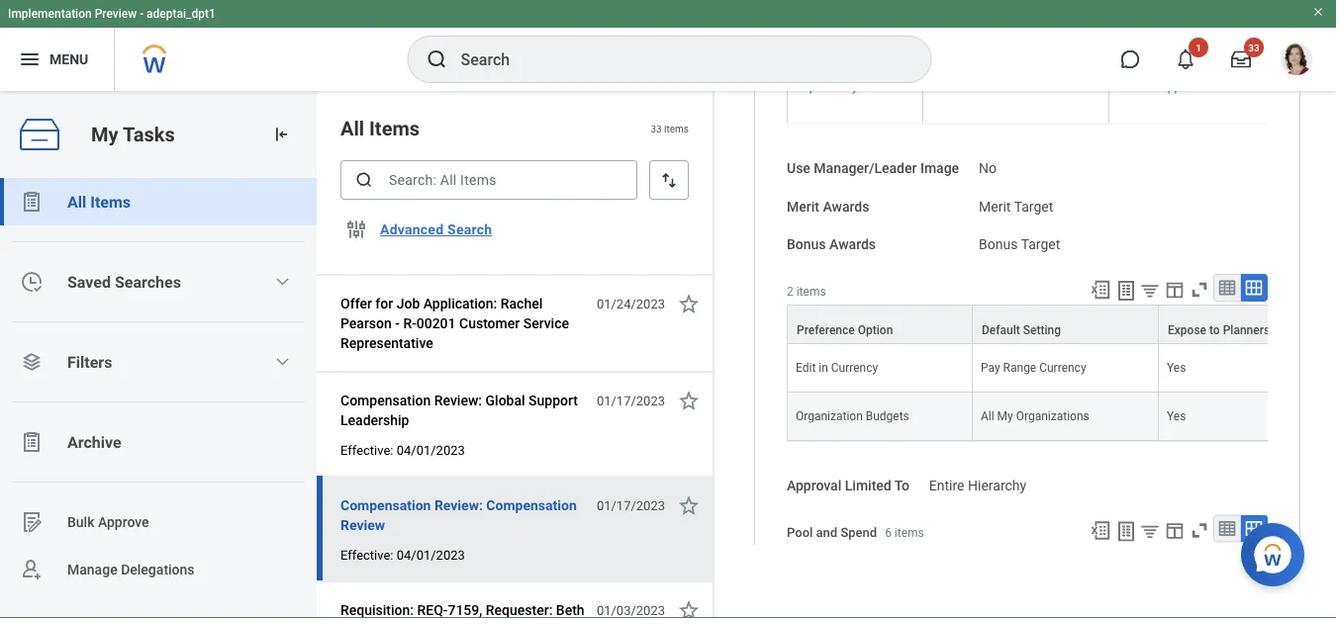 Task type: describe. For each thing, give the bounding box(es) containing it.
row for all my organizations
[[787, 344, 1336, 393]]

user plus image
[[20, 558, 44, 582]]

r-
[[403, 315, 417, 332]]

menu button
[[0, 28, 114, 91]]

01/17/2023 for compensation review: compensation review
[[597, 498, 665, 513]]

approval limited to
[[787, 478, 910, 494]]

planners/reviewers
[[1223, 324, 1329, 337]]

advanced search button
[[372, 210, 500, 249]]

archive
[[67, 433, 121, 452]]

customer
[[459, 315, 520, 332]]

expose
[[1168, 324, 1207, 337]]

rachel
[[501, 295, 543, 312]]

search
[[447, 222, 492, 238]]

clipboard image
[[20, 431, 44, 454]]

all items inside item list element
[[341, 117, 420, 140]]

currency for edit in currency
[[831, 361, 878, 375]]

preference option
[[797, 324, 893, 337]]

edit
[[796, 361, 816, 375]]

star image for 01/03/2023
[[677, 599, 701, 619]]

offer for job application: rachel pearson ‎- r-00201 customer service representative button
[[341, 292, 586, 355]]

limited
[[845, 478, 892, 494]]

job
[[397, 295, 420, 312]]

preference option button
[[788, 306, 972, 343]]

search image
[[425, 48, 449, 71]]

2
[[787, 285, 794, 299]]

export to worksheets image
[[1115, 520, 1138, 544]]

select to filter grid data image
[[1139, 521, 1161, 542]]

all inside item list element
[[341, 117, 364, 140]]

review: for global
[[434, 393, 482, 409]]

no
[[979, 160, 997, 176]]

compensation for compensation review: compensation review
[[341, 497, 431, 514]]

click to view/edit grid preferences image
[[1164, 520, 1186, 542]]

global support center link
[[1118, 76, 1234, 93]]

bulk approve link
[[0, 499, 317, 546]]

to
[[895, 478, 910, 494]]

my tasks element
[[0, 91, 317, 619]]

list containing all items
[[0, 178, 317, 594]]

organization
[[796, 410, 863, 424]]

approve
[[98, 514, 149, 531]]

justify image
[[18, 48, 42, 71]]

service
[[523, 315, 569, 332]]

tasks
[[123, 123, 175, 146]]

fullscreen image
[[1189, 520, 1211, 542]]

search image
[[354, 170, 374, 190]]

menu
[[49, 51, 88, 67]]

saved searches button
[[0, 258, 317, 306]]

inbox large image
[[1231, 49, 1251, 69]]

offer for job application: rachel pearson ‎- r-00201 customer service representative
[[341, 295, 569, 351]]

all items button
[[0, 178, 317, 226]]

00201
[[417, 315, 456, 332]]

row for merit awards
[[787, 63, 1336, 123]]

support inside row
[[1154, 80, 1196, 93]]

global modern services
[[932, 80, 1057, 93]]

effective: for compensation review: global support leadership
[[341, 443, 393, 458]]

33 button
[[1220, 38, 1264, 81]]

use manager/leader image element
[[979, 148, 997, 177]]

spend
[[841, 526, 877, 540]]

bonus target element
[[979, 233, 1061, 253]]

export to excel image for export to worksheets icon in the bottom of the page
[[1090, 520, 1112, 542]]

entire
[[929, 478, 965, 494]]

supervisory
[[796, 80, 858, 93]]

preview
[[95, 7, 137, 21]]

items inside item list element
[[369, 117, 420, 140]]

perspective image
[[20, 350, 44, 374]]

global for global support center
[[1118, 80, 1151, 93]]

merit awards
[[787, 198, 870, 215]]

item list element
[[317, 91, 715, 619]]

yes for all my organizations
[[1167, 410, 1186, 424]]

delegations
[[121, 562, 195, 578]]

searches
[[115, 273, 181, 292]]

transformation import image
[[271, 125, 291, 145]]

option
[[858, 324, 893, 337]]

range
[[1003, 361, 1037, 375]]

menu banner
[[0, 0, 1336, 91]]

bulk
[[67, 514, 95, 531]]

export to worksheets image
[[1115, 279, 1138, 303]]

bonus awards
[[787, 237, 876, 253]]

setting
[[1023, 324, 1061, 337]]

1
[[1196, 42, 1202, 53]]

bonus for bonus awards
[[787, 237, 826, 253]]

clipboard image
[[20, 190, 44, 214]]

global modern services link
[[932, 76, 1057, 93]]

image
[[921, 160, 959, 176]]

implementation preview -   adeptai_dpt1
[[8, 7, 216, 21]]

items inside pool and spend 6 items
[[895, 527, 924, 540]]

star image for compensation review: compensation review
[[677, 494, 701, 518]]

compensation review: global support leadership
[[341, 393, 578, 429]]

items inside button
[[90, 193, 131, 211]]

to
[[1210, 324, 1220, 337]]

6
[[885, 527, 892, 540]]

bonus target
[[979, 237, 1061, 253]]

1 toolbar from the top
[[1081, 274, 1268, 305]]

star image for 01/24/2023
[[677, 292, 701, 316]]

expose to planners/reviewers
[[1168, 324, 1329, 337]]

advanced
[[380, 222, 444, 238]]

yes for pay range currency
[[1167, 361, 1186, 375]]

items for 33 items
[[664, 123, 689, 134]]

services
[[1012, 80, 1057, 93]]

pay range currency
[[981, 361, 1087, 375]]

-
[[140, 7, 144, 21]]

target for merit target
[[1014, 198, 1054, 215]]

1 button
[[1164, 38, 1209, 81]]

default setting button
[[973, 306, 1158, 343]]

click to view/edit grid preferences image
[[1164, 279, 1186, 301]]

target for bonus target
[[1021, 237, 1061, 253]]

awards for bonus awards
[[830, 237, 876, 253]]

01/24/2023
[[597, 296, 665, 311]]

compensation for compensation review: global support leadership
[[341, 393, 431, 409]]

saved
[[67, 273, 111, 292]]

edit in currency
[[796, 361, 878, 375]]

manage delegations
[[67, 562, 195, 578]]

my tasks
[[91, 123, 175, 146]]

merit target element
[[979, 194, 1054, 215]]

export to excel image for export to worksheets image at the top right of the page
[[1090, 279, 1112, 301]]

close environment banner image
[[1313, 6, 1325, 18]]

33 for 33 items
[[651, 123, 662, 134]]

star image for compensation review: global support leadership
[[677, 389, 701, 413]]

adeptai_dpt1
[[147, 7, 216, 21]]



Task type: locate. For each thing, give the bounding box(es) containing it.
1 export to excel image from the top
[[1090, 279, 1112, 301]]

0 vertical spatial effective:
[[341, 443, 393, 458]]

compensation review: compensation review button
[[341, 494, 586, 538]]

profile logan mcneil image
[[1281, 44, 1313, 79]]

1 review: from the top
[[434, 393, 482, 409]]

awards up bonus awards
[[823, 198, 870, 215]]

0 vertical spatial target
[[1014, 198, 1054, 215]]

1 vertical spatial support
[[529, 393, 578, 409]]

1 01/17/2023 from the top
[[597, 394, 665, 408]]

01/17/2023 for compensation review: global support leadership
[[597, 394, 665, 408]]

33 inside item list element
[[651, 123, 662, 134]]

all
[[341, 117, 364, 140], [67, 193, 86, 211], [981, 410, 995, 424]]

pay
[[981, 361, 1000, 375]]

row containing preference option
[[787, 305, 1336, 345]]

33
[[1249, 42, 1260, 53], [651, 123, 662, 134]]

compensation
[[341, 393, 431, 409], [341, 497, 431, 514], [486, 497, 577, 514]]

global down the customer
[[486, 393, 525, 409]]

2 row from the top
[[787, 305, 1336, 345]]

star image right "01/24/2023"
[[677, 292, 701, 316]]

preference option column header
[[787, 305, 973, 345]]

organizations
[[1016, 410, 1090, 424]]

expand table image
[[1244, 278, 1264, 298]]

04/01/2023 down compensation review: compensation review
[[397, 548, 465, 563]]

2 horizontal spatial all
[[981, 410, 995, 424]]

merit
[[787, 198, 820, 215], [979, 198, 1011, 215]]

0 horizontal spatial items
[[90, 193, 131, 211]]

row containing supervisory
[[787, 63, 1336, 123]]

toolbar
[[1081, 274, 1268, 305], [1081, 515, 1268, 546]]

chevron down image
[[275, 274, 290, 290]]

all items inside button
[[67, 193, 131, 211]]

1 horizontal spatial items
[[797, 285, 826, 299]]

merit target
[[979, 198, 1054, 215]]

Search: All Items text field
[[341, 160, 638, 200]]

entire hierarchy element
[[929, 474, 1027, 494]]

filters button
[[0, 339, 317, 386]]

1 horizontal spatial all items
[[341, 117, 420, 140]]

my left tasks
[[91, 123, 118, 146]]

for
[[376, 295, 393, 312]]

currency down "setting"
[[1040, 361, 1087, 375]]

items for 2 items
[[797, 285, 826, 299]]

2 review: from the top
[[434, 497, 483, 514]]

pay range currency element
[[981, 357, 1087, 375]]

2 vertical spatial items
[[895, 527, 924, 540]]

1 vertical spatial export to excel image
[[1090, 520, 1112, 542]]

1 row from the top
[[787, 63, 1336, 123]]

0 vertical spatial support
[[1154, 80, 1196, 93]]

global for global modern services
[[932, 80, 965, 93]]

all up search image
[[341, 117, 364, 140]]

1 merit from the left
[[787, 198, 820, 215]]

all my organizations
[[981, 410, 1090, 424]]

hierarchy
[[968, 478, 1027, 494]]

manager/leader
[[814, 160, 917, 176]]

1 horizontal spatial 33
[[1249, 42, 1260, 53]]

1 horizontal spatial support
[[1154, 80, 1196, 93]]

1 vertical spatial toolbar
[[1081, 515, 1268, 546]]

2 vertical spatial all
[[981, 410, 995, 424]]

04/01/2023 for global
[[397, 443, 465, 458]]

33 inside button
[[1249, 42, 1260, 53]]

and
[[816, 526, 838, 540]]

merit down no
[[979, 198, 1011, 215]]

2 horizontal spatial global
[[1118, 80, 1151, 93]]

1 vertical spatial target
[[1021, 237, 1061, 253]]

review
[[341, 517, 385, 534]]

0 horizontal spatial currency
[[831, 361, 878, 375]]

star image right 01/03/2023
[[677, 599, 701, 619]]

1 horizontal spatial my
[[997, 410, 1013, 424]]

compensation inside compensation review: global support leadership
[[341, 393, 431, 409]]

33 up sort image
[[651, 123, 662, 134]]

2 currency from the left
[[1040, 361, 1087, 375]]

offer
[[341, 295, 372, 312]]

0 vertical spatial awards
[[823, 198, 870, 215]]

2 01/17/2023 from the top
[[597, 498, 665, 513]]

0 vertical spatial star image
[[677, 389, 701, 413]]

items inside item list element
[[664, 123, 689, 134]]

1 vertical spatial effective: 04/01/2023
[[341, 548, 465, 563]]

filters
[[67, 353, 112, 372]]

1 vertical spatial 33
[[651, 123, 662, 134]]

1 horizontal spatial currency
[[1040, 361, 1087, 375]]

04/01/2023 down compensation review: global support leadership
[[397, 443, 465, 458]]

effective: 04/01/2023 for compensation review: compensation review
[[341, 548, 465, 563]]

1 vertical spatial 01/17/2023
[[597, 498, 665, 513]]

01/03/2023
[[597, 603, 665, 618]]

2 effective: from the top
[[341, 548, 393, 563]]

1 effective: 04/01/2023 from the top
[[341, 443, 465, 458]]

clock check image
[[20, 270, 44, 294]]

review: down 'offer for job application: rachel pearson ‎- r-00201 customer service representative' button
[[434, 393, 482, 409]]

0 vertical spatial all
[[341, 117, 364, 140]]

0 horizontal spatial items
[[664, 123, 689, 134]]

default setting
[[982, 324, 1061, 337]]

bonus down merit awards at top right
[[787, 237, 826, 253]]

pool
[[787, 526, 813, 540]]

1 vertical spatial star image
[[677, 494, 701, 518]]

1 yes from the top
[[1167, 361, 1186, 375]]

support
[[1154, 80, 1196, 93], [529, 393, 578, 409]]

advanced search
[[380, 222, 492, 238]]

1 star image from the top
[[677, 389, 701, 413]]

organization budgets
[[796, 410, 910, 424]]

table image
[[1218, 519, 1237, 539]]

bonus for bonus target
[[979, 237, 1018, 253]]

approval
[[787, 478, 842, 494]]

0 horizontal spatial global
[[486, 393, 525, 409]]

1 star image from the top
[[677, 292, 701, 316]]

01/17/2023
[[597, 394, 665, 408], [597, 498, 665, 513]]

effective: 04/01/2023 down review
[[341, 548, 465, 563]]

1 vertical spatial my
[[997, 410, 1013, 424]]

notifications large image
[[1176, 49, 1196, 69]]

default
[[982, 324, 1020, 337]]

4 row from the top
[[787, 393, 1336, 441]]

items
[[369, 117, 420, 140], [90, 193, 131, 211]]

0 vertical spatial review:
[[434, 393, 482, 409]]

1 horizontal spatial merit
[[979, 198, 1011, 215]]

center
[[1199, 80, 1234, 93]]

effective: down review
[[341, 548, 393, 563]]

1 vertical spatial star image
[[677, 599, 701, 619]]

bulk approve
[[67, 514, 149, 531]]

0 horizontal spatial all
[[67, 193, 86, 211]]

all items right clipboard image
[[67, 193, 131, 211]]

export to excel image left export to worksheets icon in the bottom of the page
[[1090, 520, 1112, 542]]

saved searches
[[67, 273, 181, 292]]

effective: down leadership
[[341, 443, 393, 458]]

export to excel image left export to worksheets image at the top right of the page
[[1090, 279, 1112, 301]]

1 vertical spatial awards
[[830, 237, 876, 253]]

chevron down image
[[275, 354, 290, 370]]

0 horizontal spatial support
[[529, 393, 578, 409]]

0 horizontal spatial merit
[[787, 198, 820, 215]]

2 horizontal spatial items
[[895, 527, 924, 540]]

1 horizontal spatial items
[[369, 117, 420, 140]]

global support center
[[1118, 80, 1234, 93]]

33 left profile logan mcneil "image" on the right of page
[[1249, 42, 1260, 53]]

supervisory link
[[796, 76, 858, 93]]

0 vertical spatial 04/01/2023
[[397, 443, 465, 458]]

all items
[[341, 117, 420, 140], [67, 193, 131, 211]]

Search Workday  search field
[[461, 38, 890, 81]]

target up bonus target element
[[1014, 198, 1054, 215]]

leadership
[[341, 412, 409, 429]]

1 vertical spatial 04/01/2023
[[397, 548, 465, 563]]

sort image
[[659, 170, 679, 190]]

default setting column header
[[973, 305, 1159, 345]]

1 04/01/2023 from the top
[[397, 443, 465, 458]]

manage
[[67, 562, 117, 578]]

all items up search image
[[341, 117, 420, 140]]

awards for merit awards
[[823, 198, 870, 215]]

0 vertical spatial 01/17/2023
[[597, 394, 665, 408]]

items up search image
[[369, 117, 420, 140]]

2 star image from the top
[[677, 599, 701, 619]]

effective: 04/01/2023 down leadership
[[341, 443, 465, 458]]

1 vertical spatial items
[[797, 285, 826, 299]]

2 bonus from the left
[[979, 237, 1018, 253]]

2 items
[[787, 285, 826, 299]]

currency
[[831, 361, 878, 375], [1040, 361, 1087, 375]]

my inside all my organizations element
[[997, 410, 1013, 424]]

pearson
[[341, 315, 392, 332]]

list
[[0, 178, 317, 594]]

merit for merit awards
[[787, 198, 820, 215]]

0 vertical spatial effective: 04/01/2023
[[341, 443, 465, 458]]

1 vertical spatial review:
[[434, 497, 483, 514]]

review: inside compensation review: global support leadership
[[434, 393, 482, 409]]

support down notifications large icon
[[1154, 80, 1196, 93]]

my
[[91, 123, 118, 146], [997, 410, 1013, 424]]

0 vertical spatial items
[[664, 123, 689, 134]]

0 horizontal spatial my
[[91, 123, 118, 146]]

modern
[[968, 80, 1009, 93]]

bonus down merit target on the right top of the page
[[979, 237, 1018, 253]]

2 toolbar from the top
[[1081, 515, 1268, 546]]

33 items
[[651, 123, 689, 134]]

representative
[[341, 335, 433, 351]]

0 vertical spatial star image
[[677, 292, 701, 316]]

archive button
[[0, 419, 317, 466]]

0 vertical spatial 33
[[1249, 42, 1260, 53]]

‎-
[[395, 315, 400, 332]]

my left organizations
[[997, 410, 1013, 424]]

fullscreen image
[[1189, 279, 1211, 301]]

items right 2
[[797, 285, 826, 299]]

0 horizontal spatial bonus
[[787, 237, 826, 253]]

pool and spend 6 items
[[787, 526, 924, 540]]

export to excel image
[[1090, 279, 1112, 301], [1090, 520, 1112, 542]]

2 effective: 04/01/2023 from the top
[[341, 548, 465, 563]]

effective: 04/01/2023 for compensation review: global support leadership
[[341, 443, 465, 458]]

use
[[787, 160, 811, 176]]

1 vertical spatial items
[[90, 193, 131, 211]]

2 yes from the top
[[1167, 410, 1186, 424]]

0 vertical spatial my
[[91, 123, 118, 146]]

row containing organization budgets
[[787, 393, 1336, 441]]

global
[[932, 80, 965, 93], [1118, 80, 1151, 93], [486, 393, 525, 409]]

star image
[[677, 292, 701, 316], [677, 599, 701, 619]]

compensation review: global support leadership button
[[341, 389, 586, 433]]

implementation
[[8, 7, 92, 21]]

expand table image
[[1244, 519, 1264, 539]]

1 horizontal spatial bonus
[[979, 237, 1018, 253]]

support down service
[[529, 393, 578, 409]]

currency right in
[[831, 361, 878, 375]]

global left modern
[[932, 80, 965, 93]]

select to filter grid data image
[[1139, 280, 1161, 301]]

rename image
[[20, 511, 44, 535]]

all inside button
[[67, 193, 86, 211]]

target down merit target on the right top of the page
[[1021, 237, 1061, 253]]

review: for compensation
[[434, 497, 483, 514]]

row
[[787, 63, 1336, 123], [787, 305, 1336, 345], [787, 344, 1336, 393], [787, 393, 1336, 441]]

items down my tasks
[[90, 193, 131, 211]]

compensation review: compensation review
[[341, 497, 577, 534]]

table image
[[1218, 278, 1237, 298]]

all my organizations element
[[981, 406, 1090, 424]]

row for organization budgets
[[787, 305, 1336, 345]]

all down pay
[[981, 410, 995, 424]]

review:
[[434, 393, 482, 409], [434, 497, 483, 514]]

effective:
[[341, 443, 393, 458], [341, 548, 393, 563]]

33 for 33
[[1249, 42, 1260, 53]]

0 vertical spatial export to excel image
[[1090, 279, 1112, 301]]

budgets
[[866, 410, 910, 424]]

merit down use
[[787, 198, 820, 215]]

0 horizontal spatial 33
[[651, 123, 662, 134]]

3 row from the top
[[787, 344, 1336, 393]]

review: inside compensation review: compensation review
[[434, 497, 483, 514]]

global inside compensation review: global support leadership
[[486, 393, 525, 409]]

configure image
[[345, 218, 368, 242]]

1 horizontal spatial all
[[341, 117, 364, 140]]

1 vertical spatial all items
[[67, 193, 131, 211]]

2 star image from the top
[[677, 494, 701, 518]]

application:
[[423, 295, 497, 312]]

0 vertical spatial yes
[[1167, 361, 1186, 375]]

1 vertical spatial all
[[67, 193, 86, 211]]

1 bonus from the left
[[787, 237, 826, 253]]

preference
[[797, 324, 855, 337]]

0 horizontal spatial all items
[[67, 193, 131, 211]]

support inside compensation review: global support leadership
[[529, 393, 578, 409]]

1 effective: from the top
[[341, 443, 393, 458]]

2 04/01/2023 from the top
[[397, 548, 465, 563]]

2 export to excel image from the top
[[1090, 520, 1112, 542]]

0 vertical spatial items
[[369, 117, 420, 140]]

currency for pay range currency
[[1040, 361, 1087, 375]]

1 horizontal spatial global
[[932, 80, 965, 93]]

merit for merit target
[[979, 198, 1011, 215]]

2 merit from the left
[[979, 198, 1011, 215]]

all right clipboard image
[[67, 193, 86, 211]]

entire hierarchy
[[929, 478, 1027, 494]]

global left 1 button
[[1118, 80, 1151, 93]]

awards down merit awards at top right
[[830, 237, 876, 253]]

1 vertical spatial yes
[[1167, 410, 1186, 424]]

effective: for compensation review: compensation review
[[341, 548, 393, 563]]

04/01/2023 for compensation
[[397, 548, 465, 563]]

0 vertical spatial toolbar
[[1081, 274, 1268, 305]]

items up sort image
[[664, 123, 689, 134]]

0 vertical spatial all items
[[341, 117, 420, 140]]

row containing edit in currency
[[787, 344, 1336, 393]]

items
[[664, 123, 689, 134], [797, 285, 826, 299], [895, 527, 924, 540]]

review: down compensation review: global support leadership button
[[434, 497, 483, 514]]

1 currency from the left
[[831, 361, 878, 375]]

star image
[[677, 389, 701, 413], [677, 494, 701, 518]]

items right 6 at the right bottom of page
[[895, 527, 924, 540]]

manage delegations link
[[0, 546, 317, 594]]

1 vertical spatial effective:
[[341, 548, 393, 563]]



Task type: vqa. For each thing, say whether or not it's contained in the screenshot.


